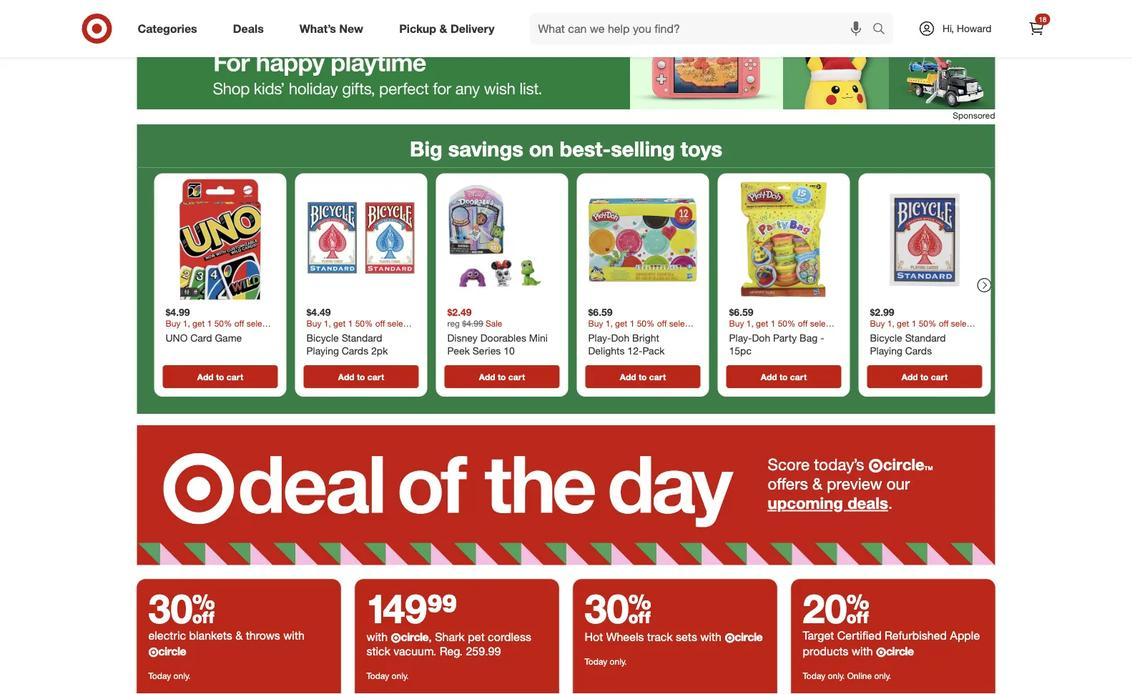 Task type: describe. For each thing, give the bounding box(es) containing it.
throws
[[246, 629, 280, 643]]

149 99
[[367, 584, 457, 633]]

shark
[[435, 630, 465, 644]]

18
[[1039, 15, 1047, 24]]

circle inside score today's ◎ circle tm offers & preview our upcoming deals .
[[883, 455, 925, 475]]

target certified refurbished apple products with
[[803, 629, 980, 659]]

products
[[803, 645, 849, 659]]

what's
[[300, 22, 336, 35]]

today's
[[814, 455, 864, 475]]

deals link
[[221, 13, 282, 44]]

play- for play-doh bright delights 12-pack
[[588, 332, 611, 344]]

bicycle standard playing cards image
[[865, 179, 985, 300]]

play-doh party bag - 15pc image
[[724, 179, 844, 300]]

playing for bicycle standard playing cards
[[870, 344, 903, 357]]

add for play-doh party bag - 15pc
[[761, 372, 777, 382]]

tm
[[925, 465, 933, 472]]

preview
[[827, 474, 882, 494]]

18 link
[[1021, 13, 1053, 44]]

hi,
[[943, 22, 954, 35]]

today only. for electric blankets & throws with
[[148, 671, 191, 681]]

delivery
[[451, 22, 495, 35]]

uno
[[166, 332, 188, 344]]

bicycle for bicycle standard playing cards 2pk
[[307, 332, 339, 344]]

with right sets
[[701, 630, 722, 644]]

149
[[367, 584, 427, 633]]

doh for bright
[[611, 332, 630, 344]]

add to cart for play-doh bright delights 12-pack
[[620, 372, 666, 382]]

apple
[[950, 629, 980, 643]]

cart for bicycle standard playing cards 2pk
[[368, 372, 384, 382]]

reg.
[[440, 645, 463, 659]]

big
[[410, 136, 443, 161]]

game
[[215, 332, 242, 344]]

pack
[[643, 344, 665, 357]]

bag
[[800, 332, 818, 344]]

best-
[[560, 136, 611, 161]]

deals
[[848, 493, 888, 513]]

bicycle standard playing cards 2pk
[[307, 332, 388, 357]]

add to cart button for disney doorables mini peek series 10
[[445, 365, 560, 388]]

add to cart button for play-doh bright delights 12-pack
[[586, 365, 701, 388]]

peek
[[447, 344, 470, 357]]

-
[[821, 332, 825, 344]]

to for uno card game
[[216, 372, 224, 382]]

target deal of the day image for target certified refurbished apple products with
[[792, 687, 995, 695]]

track
[[647, 630, 673, 644]]

today for target certified refurbished apple products with
[[803, 671, 826, 681]]

search
[[866, 23, 901, 37]]

$4.99 inside $2.49 reg $4.99 sale disney doorables mini peek series 10
[[462, 318, 483, 329]]

howard
[[957, 22, 992, 35]]

stick
[[367, 645, 391, 659]]

hi, howard
[[943, 22, 992, 35]]

add to cart for disney doorables mini peek series 10
[[479, 372, 525, 382]]

to for play-doh party bag - 15pc
[[780, 372, 788, 382]]

add to cart for bicycle standard playing cards
[[902, 372, 948, 382]]

target
[[803, 629, 834, 643]]

0 horizontal spatial $4.99
[[166, 306, 190, 318]]

$2.49
[[447, 306, 472, 318]]

card
[[190, 332, 212, 344]]

target deal of the day image for with
[[355, 687, 559, 695]]

reg
[[447, 318, 460, 329]]

certified
[[837, 629, 882, 643]]

bicycle standard playing cards 2pk image
[[301, 179, 422, 300]]

today for hot wheels track sets with
[[585, 656, 608, 667]]

99
[[427, 584, 457, 633]]

add to cart button for bicycle standard playing cards 2pk
[[304, 365, 419, 388]]

doorables
[[481, 332, 526, 344]]

to for bicycle standard playing cards 2pk
[[357, 372, 365, 382]]

to for bicycle standard playing cards
[[921, 372, 929, 382]]

electric
[[148, 629, 186, 643]]

add to cart for play-doh party bag - 15pc
[[761, 372, 807, 382]]

deals
[[233, 22, 264, 35]]

cordless
[[488, 630, 531, 644]]

uno card game
[[166, 332, 242, 344]]

30 for 30
[[585, 584, 652, 633]]

10
[[504, 344, 515, 357]]

$6.59 for play-doh party bag - 15pc
[[729, 306, 754, 318]]

15pc
[[729, 344, 752, 357]]

1 horizontal spatial &
[[440, 22, 447, 35]]

cart for uno card game
[[227, 372, 243, 382]]

& inside '30 electric blankets & throws with circle'
[[235, 629, 243, 643]]

cards for bicycle standard playing cards
[[906, 344, 932, 357]]

score today's ◎ circle tm offers & preview our upcoming deals .
[[768, 455, 933, 513]]

today only. for with
[[367, 671, 409, 681]]

30 electric blankets & throws with circle
[[148, 584, 305, 659]]

$2.49 reg $4.99 sale disney doorables mini peek series 10
[[447, 306, 548, 357]]

our
[[887, 474, 910, 494]]

sale
[[486, 318, 502, 329]]

wheels
[[606, 630, 644, 644]]

play- for play-doh party bag - 15pc
[[729, 332, 752, 344]]

delights
[[588, 344, 625, 357]]

upcoming
[[768, 493, 843, 513]]

add for bicycle standard playing cards 2pk
[[338, 372, 355, 382]]

cart for disney doorables mini peek series 10
[[508, 372, 525, 382]]



Task type: vqa. For each thing, say whether or not it's contained in the screenshot.
leftmost 22
no



Task type: locate. For each thing, give the bounding box(es) containing it.
what's new link
[[287, 13, 381, 44]]

$4.99 up uno
[[166, 306, 190, 318]]

30 for 30 electric blankets & throws with circle
[[148, 584, 215, 633]]

circle inside '30 electric blankets & throws with circle'
[[158, 645, 186, 659]]

to down bicycle standard playing cards
[[921, 372, 929, 382]]

add to cart down '12-'
[[620, 372, 666, 382]]

0 horizontal spatial cards
[[342, 344, 369, 357]]

bicycle standard playing cards
[[870, 332, 946, 357]]

playing for bicycle standard playing cards 2pk
[[307, 344, 339, 357]]

cart for play-doh bright delights 12-pack
[[649, 372, 666, 382]]

only. right online
[[874, 671, 891, 681]]

add to cart down 2pk
[[338, 372, 384, 382]]

0 horizontal spatial bicycle
[[307, 332, 339, 344]]

disney
[[447, 332, 478, 344]]

add to cart button down play-doh party bag - 15pc
[[726, 365, 842, 388]]

add for bicycle standard playing cards
[[902, 372, 918, 382]]

playing inside bicycle standard playing cards 2pk
[[307, 344, 339, 357]]

cards inside bicycle standard playing cards
[[906, 344, 932, 357]]

toys
[[681, 136, 723, 161]]

, shark pet cordless stick vacuum. reg. 259.99
[[367, 630, 531, 659]]

2 cards from the left
[[906, 344, 932, 357]]

cart down 2pk
[[368, 372, 384, 382]]

to for play-doh bright delights 12-pack
[[639, 372, 647, 382]]

hot
[[585, 630, 603, 644]]

2 doh from the left
[[752, 332, 771, 344]]

categories
[[138, 22, 197, 35]]

1 to from the left
[[216, 372, 224, 382]]

series
[[473, 344, 501, 357]]

pickup
[[399, 22, 436, 35]]

sets
[[676, 630, 697, 644]]

1 30 from the left
[[148, 584, 215, 633]]

play-
[[588, 332, 611, 344], [729, 332, 752, 344]]

0 vertical spatial &
[[440, 22, 447, 35]]

doh left party
[[752, 332, 771, 344]]

on
[[529, 136, 554, 161]]

add for play-doh bright delights 12-pack
[[620, 372, 636, 382]]

2 to from the left
[[357, 372, 365, 382]]

savings
[[448, 136, 523, 161]]

1 add to cart button from the left
[[163, 365, 278, 388]]

bright
[[632, 332, 659, 344]]

cart for bicycle standard playing cards
[[931, 372, 948, 382]]

5 add to cart button from the left
[[726, 365, 842, 388]]

0 horizontal spatial play-
[[588, 332, 611, 344]]

2 $6.59 from the left
[[729, 306, 754, 318]]

add to cart
[[197, 372, 243, 382], [338, 372, 384, 382], [479, 372, 525, 382], [620, 372, 666, 382], [761, 372, 807, 382], [902, 372, 948, 382]]

advertisement region
[[137, 38, 995, 109]]

.
[[888, 493, 893, 513]]

4 add to cart button from the left
[[586, 365, 701, 388]]

circle down the 'electric'
[[158, 645, 186, 659]]

circle
[[883, 455, 925, 475], [401, 630, 429, 644], [735, 630, 763, 644], [158, 645, 186, 659], [886, 645, 914, 659]]

standard for bicycle standard playing cards
[[905, 332, 946, 344]]

add to cart down the 'game'
[[197, 372, 243, 382]]

2 cart from the left
[[368, 372, 384, 382]]

only.
[[610, 656, 627, 667], [174, 671, 191, 681], [392, 671, 409, 681], [828, 671, 845, 681], [874, 671, 891, 681]]

◎
[[869, 458, 883, 473]]

1 horizontal spatial standard
[[905, 332, 946, 344]]

target deal of the day image for electric blankets & throws with
[[137, 687, 341, 695]]

to down '12-'
[[639, 372, 647, 382]]

& inside score today's ◎ circle tm offers & preview our upcoming deals .
[[813, 474, 823, 494]]

cards for bicycle standard playing cards 2pk
[[342, 344, 369, 357]]

1 standard from the left
[[342, 332, 382, 344]]

with inside '30 electric blankets & throws with circle'
[[283, 629, 305, 643]]

bicycle down $2.99
[[870, 332, 903, 344]]

play-doh party bag - 15pc
[[729, 332, 825, 357]]

$6.59
[[588, 306, 613, 318], [729, 306, 754, 318]]

offers
[[768, 474, 808, 494]]

cards
[[342, 344, 369, 357], [906, 344, 932, 357]]

play- left '12-'
[[588, 332, 611, 344]]

add to cart down bicycle standard playing cards
[[902, 372, 948, 382]]

0 horizontal spatial doh
[[611, 332, 630, 344]]

playing down $2.99
[[870, 344, 903, 357]]

today for electric blankets & throws with
[[148, 671, 171, 681]]

5 add to cart from the left
[[761, 372, 807, 382]]

1 horizontal spatial play-
[[729, 332, 752, 344]]

selling
[[611, 136, 675, 161]]

& left throws
[[235, 629, 243, 643]]

cart down the 'game'
[[227, 372, 243, 382]]

&
[[440, 22, 447, 35], [813, 474, 823, 494], [235, 629, 243, 643]]

1 horizontal spatial 30
[[585, 584, 652, 633]]

target deal of the day image for hot wheels track sets with
[[573, 687, 777, 695]]

uno card game image
[[160, 179, 281, 300]]

play- left party
[[729, 332, 752, 344]]

add to cart button for bicycle standard playing cards
[[867, 365, 983, 388]]

1 add from the left
[[197, 372, 214, 382]]

$6.59 up delights
[[588, 306, 613, 318]]

play-doh bright delights 12-pack image
[[583, 179, 704, 300]]

add to cart for bicycle standard playing cards 2pk
[[338, 372, 384, 382]]

$2.99
[[870, 306, 895, 318]]

4 cart from the left
[[649, 372, 666, 382]]

today down the 'electric'
[[148, 671, 171, 681]]

add to cart button down 2pk
[[304, 365, 419, 388]]

today down the products
[[803, 671, 826, 681]]

0 horizontal spatial &
[[235, 629, 243, 643]]

standard inside bicycle standard playing cards
[[905, 332, 946, 344]]

bicycle down $4.49
[[307, 332, 339, 344]]

playing down $4.49
[[307, 344, 339, 357]]

doh
[[611, 332, 630, 344], [752, 332, 771, 344]]

pickup & delivery
[[399, 22, 495, 35]]

add down play-doh party bag - 15pc
[[761, 372, 777, 382]]

big savings on best-selling toys
[[410, 136, 723, 161]]

& right offers
[[813, 474, 823, 494]]

$6.59 up 15pc
[[729, 306, 754, 318]]

add to cart button for play-doh party bag - 15pc
[[726, 365, 842, 388]]

standard
[[342, 332, 382, 344], [905, 332, 946, 344]]

add down bicycle standard playing cards
[[902, 372, 918, 382]]

today down 'hot'
[[585, 656, 608, 667]]

only. for target certified refurbished apple products with
[[828, 671, 845, 681]]

What can we help you find? suggestions appear below search field
[[530, 13, 876, 44]]

with right throws
[[283, 629, 305, 643]]

today for with
[[367, 671, 389, 681]]

2 add to cart button from the left
[[304, 365, 419, 388]]

add down '12-'
[[620, 372, 636, 382]]

0 horizontal spatial $6.59
[[588, 306, 613, 318]]

& right pickup
[[440, 22, 447, 35]]

search button
[[866, 13, 901, 47]]

1 vertical spatial &
[[813, 474, 823, 494]]

4 to from the left
[[639, 372, 647, 382]]

add to cart button for uno card game
[[163, 365, 278, 388]]

cart down 10
[[508, 372, 525, 382]]

4 add to cart from the left
[[620, 372, 666, 382]]

circle right sets
[[735, 630, 763, 644]]

refurbished
[[885, 629, 947, 643]]

circle up .
[[883, 455, 925, 475]]

today only. down the "stick"
[[367, 671, 409, 681]]

30 inside '30 electric blankets & throws with circle'
[[148, 584, 215, 633]]

$4.99
[[166, 306, 190, 318], [462, 318, 483, 329]]

add for disney doorables mini peek series 10
[[479, 372, 495, 382]]

doh inside play-doh bright delights 12-pack
[[611, 332, 630, 344]]

mini
[[529, 332, 548, 344]]

20
[[803, 584, 870, 633]]

1 cart from the left
[[227, 372, 243, 382]]

vacuum.
[[394, 645, 437, 659]]

only. down vacuum.
[[392, 671, 409, 681]]

circle for with
[[401, 630, 429, 644]]

add down the uno card game
[[197, 372, 214, 382]]

1 horizontal spatial doh
[[752, 332, 771, 344]]

3 add from the left
[[479, 372, 495, 382]]

target deal of the day image
[[137, 426, 995, 565], [137, 687, 341, 695], [355, 687, 559, 695], [573, 687, 777, 695], [792, 687, 995, 695]]

add to cart for uno card game
[[197, 372, 243, 382]]

playing inside bicycle standard playing cards
[[870, 344, 903, 357]]

cart
[[227, 372, 243, 382], [368, 372, 384, 382], [508, 372, 525, 382], [649, 372, 666, 382], [790, 372, 807, 382], [931, 372, 948, 382]]

add to cart button down '12-'
[[586, 365, 701, 388]]

online
[[847, 671, 872, 681]]

today only. online only.
[[803, 671, 891, 681]]

2 horizontal spatial today only.
[[585, 656, 627, 667]]

doh left bright
[[611, 332, 630, 344]]

6 add to cart from the left
[[902, 372, 948, 382]]

cart down play-doh party bag - 15pc
[[790, 372, 807, 382]]

259.99
[[466, 645, 501, 659]]

add down bicycle standard playing cards 2pk
[[338, 372, 355, 382]]

standard for bicycle standard playing cards 2pk
[[342, 332, 382, 344]]

standard inside bicycle standard playing cards 2pk
[[342, 332, 382, 344]]

cart down bicycle standard playing cards
[[931, 372, 948, 382]]

to down the 'game'
[[216, 372, 224, 382]]

3 add to cart button from the left
[[445, 365, 560, 388]]

2 30 from the left
[[585, 584, 652, 633]]

with up the "stick"
[[367, 630, 391, 644]]

1 horizontal spatial bicycle
[[870, 332, 903, 344]]

pickup & delivery link
[[387, 13, 513, 44]]

blankets
[[189, 629, 232, 643]]

1 $6.59 from the left
[[588, 306, 613, 318]]

today down the "stick"
[[367, 671, 389, 681]]

to down bicycle standard playing cards 2pk
[[357, 372, 365, 382]]

today only. for hot wheels track sets with
[[585, 656, 627, 667]]

disney doorables mini peek series 10 image
[[442, 179, 563, 300]]

2pk
[[371, 344, 388, 357]]

only. down "wheels"
[[610, 656, 627, 667]]

circle for target certified refurbished apple products with
[[886, 645, 914, 659]]

circle up vacuum.
[[401, 630, 429, 644]]

add for uno card game
[[197, 372, 214, 382]]

bicycle
[[307, 332, 339, 344], [870, 332, 903, 344]]

5 to from the left
[[780, 372, 788, 382]]

today only.
[[585, 656, 627, 667], [148, 671, 191, 681], [367, 671, 409, 681]]

cards inside bicycle standard playing cards 2pk
[[342, 344, 369, 357]]

0 horizontal spatial standard
[[342, 332, 382, 344]]

0 horizontal spatial playing
[[307, 344, 339, 357]]

2 vertical spatial &
[[235, 629, 243, 643]]

6 to from the left
[[921, 372, 929, 382]]

$6.59 for play-doh bright delights 12-pack
[[588, 306, 613, 318]]

,
[[429, 630, 432, 644]]

carousel region
[[137, 125, 995, 426]]

$4.99 up disney
[[462, 318, 483, 329]]

share the magic image
[[137, 0, 995, 26]]

circle down refurbished
[[886, 645, 914, 659]]

$4.49
[[307, 306, 331, 318]]

bicycle inside bicycle standard playing cards 2pk
[[307, 332, 339, 344]]

1 horizontal spatial $4.99
[[462, 318, 483, 329]]

add to cart down play-doh party bag - 15pc
[[761, 372, 807, 382]]

1 doh from the left
[[611, 332, 630, 344]]

1 horizontal spatial playing
[[870, 344, 903, 357]]

1 playing from the left
[[307, 344, 339, 357]]

1 bicycle from the left
[[307, 332, 339, 344]]

5 cart from the left
[[790, 372, 807, 382]]

1 horizontal spatial today only.
[[367, 671, 409, 681]]

3 cart from the left
[[508, 372, 525, 382]]

add to cart button down bicycle standard playing cards
[[867, 365, 983, 388]]

2 play- from the left
[[729, 332, 752, 344]]

today
[[585, 656, 608, 667], [148, 671, 171, 681], [367, 671, 389, 681], [803, 671, 826, 681]]

to down 10
[[498, 372, 506, 382]]

bicycle inside bicycle standard playing cards
[[870, 332, 903, 344]]

add down series
[[479, 372, 495, 382]]

4 add from the left
[[620, 372, 636, 382]]

add to cart button down the 'game'
[[163, 365, 278, 388]]

circle for hot wheels track sets with
[[735, 630, 763, 644]]

2 add to cart from the left
[[338, 372, 384, 382]]

today only. down 'hot'
[[585, 656, 627, 667]]

add to cart button
[[163, 365, 278, 388], [304, 365, 419, 388], [445, 365, 560, 388], [586, 365, 701, 388], [726, 365, 842, 388], [867, 365, 983, 388]]

30
[[148, 584, 215, 633], [585, 584, 652, 633]]

1 horizontal spatial $6.59
[[729, 306, 754, 318]]

to for disney doorables mini peek series 10
[[498, 372, 506, 382]]

6 add from the left
[[902, 372, 918, 382]]

3 add to cart from the left
[[479, 372, 525, 382]]

2 bicycle from the left
[[870, 332, 903, 344]]

add to cart down 10
[[479, 372, 525, 382]]

3 to from the left
[[498, 372, 506, 382]]

2 standard from the left
[[905, 332, 946, 344]]

play- inside play-doh party bag - 15pc
[[729, 332, 752, 344]]

only. for with
[[392, 671, 409, 681]]

6 add to cart button from the left
[[867, 365, 983, 388]]

cart for play-doh party bag - 15pc
[[790, 372, 807, 382]]

categories link
[[126, 13, 215, 44]]

today only. down the 'electric'
[[148, 671, 191, 681]]

play- inside play-doh bright delights 12-pack
[[588, 332, 611, 344]]

new
[[339, 22, 364, 35]]

1 play- from the left
[[588, 332, 611, 344]]

2 horizontal spatial &
[[813, 474, 823, 494]]

2 playing from the left
[[870, 344, 903, 357]]

sponsored
[[953, 110, 995, 121]]

doh inside play-doh party bag - 15pc
[[752, 332, 771, 344]]

5 add from the left
[[761, 372, 777, 382]]

play-doh bright delights 12-pack
[[588, 332, 665, 357]]

only. down the 'electric'
[[174, 671, 191, 681]]

12-
[[628, 344, 643, 357]]

2 add from the left
[[338, 372, 355, 382]]

with inside target certified refurbished apple products with
[[852, 645, 873, 659]]

what's new
[[300, 22, 364, 35]]

add to cart button down 10
[[445, 365, 560, 388]]

pet
[[468, 630, 485, 644]]

1 add to cart from the left
[[197, 372, 243, 382]]

bicycle for bicycle standard playing cards
[[870, 332, 903, 344]]

hot wheels track sets with
[[585, 630, 725, 644]]

only. left online
[[828, 671, 845, 681]]

cart down pack
[[649, 372, 666, 382]]

0 horizontal spatial 30
[[148, 584, 215, 633]]

only. for electric blankets & throws with
[[174, 671, 191, 681]]

doh for party
[[752, 332, 771, 344]]

1 horizontal spatial cards
[[906, 344, 932, 357]]

party
[[773, 332, 797, 344]]

0 horizontal spatial today only.
[[148, 671, 191, 681]]

score
[[768, 455, 810, 475]]

6 cart from the left
[[931, 372, 948, 382]]

only. for hot wheels track sets with
[[610, 656, 627, 667]]

with down certified on the right of the page
[[852, 645, 873, 659]]

to down play-doh party bag - 15pc
[[780, 372, 788, 382]]

1 cards from the left
[[342, 344, 369, 357]]



